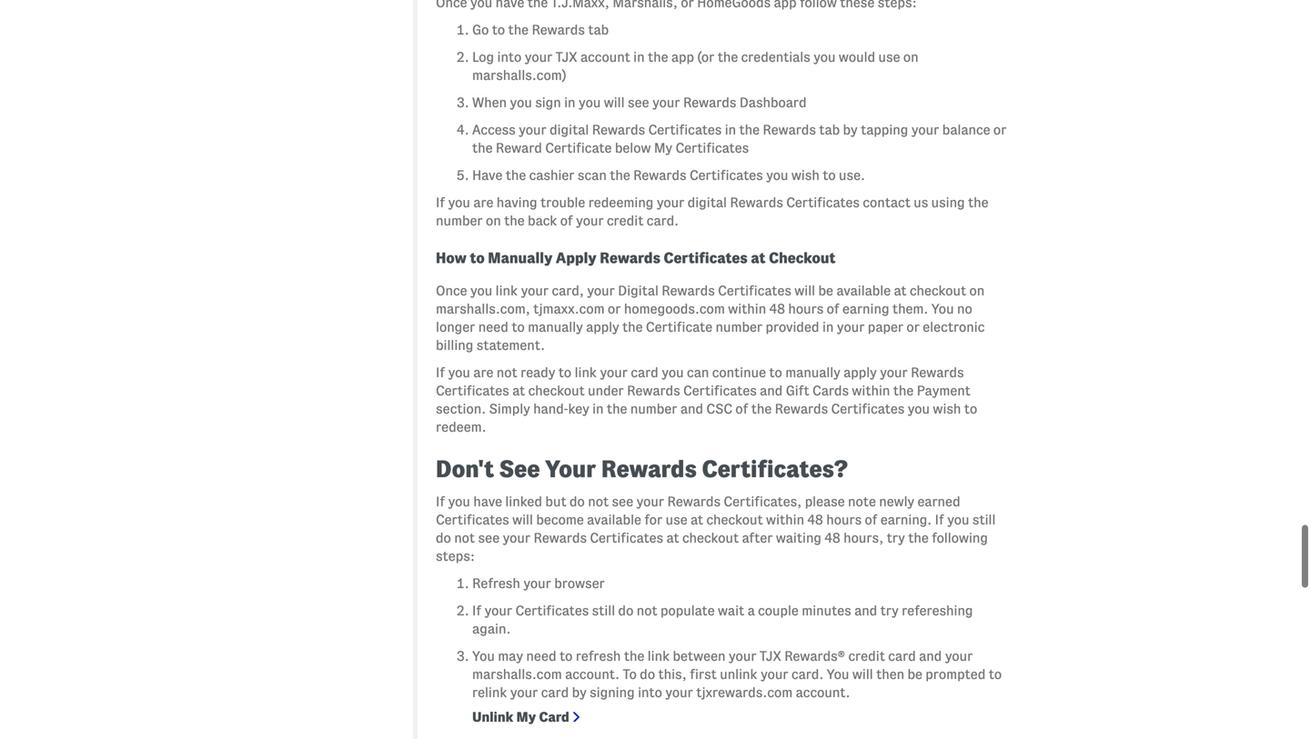 Task type: vqa. For each thing, say whether or not it's contained in the screenshot.
rightmost "card."
yes



Task type: describe. For each thing, give the bounding box(es) containing it.
0 vertical spatial wish
[[791, 168, 820, 183]]

once you link your card, your digital rewards certificates will be available at checkout on marshalls.com, tjmaxx.com or homegoods.com within 48 hours of earning them. you no longer need to manually apply the certificate number provided in your paper or electronic billing statement.
[[436, 284, 985, 353]]

you left sign
[[510, 95, 532, 110]]

hand-
[[533, 402, 568, 417]]

refereshing
[[902, 604, 973, 619]]

0 vertical spatial tab
[[588, 22, 609, 37]]

not right 'but'
[[588, 495, 609, 510]]

rewards right under on the bottom
[[627, 384, 680, 399]]

how
[[436, 250, 467, 266]]

checkout up after
[[706, 513, 763, 528]]

by inside you may need to refresh the link between your tjx rewards® credit card and your marshalls.com account. to do this, first unlink your card. you will then be prompted to relink your card by signing into your tjxrewards.com account.
[[572, 686, 587, 701]]

on for log into your tjx account in the app (or the credentials you would use on marshalls.com)
[[903, 50, 919, 65]]

cards
[[812, 384, 849, 399]]

don't see your rewards certificates?
[[436, 457, 848, 482]]

earning.
[[881, 513, 932, 528]]

you left have
[[448, 495, 470, 510]]

your up for
[[636, 495, 664, 510]]

to inside once you link your card, your digital rewards certificates will be available at checkout on marshalls.com, tjmaxx.com or homegoods.com within 48 hours of earning them. you no longer need to manually apply the certificate number provided in your paper or electronic billing statement.
[[512, 320, 525, 335]]

certificates inside if your certificates still do not populate wait a couple minutes and try refereshing again.
[[515, 604, 589, 619]]

unlink
[[720, 667, 757, 682]]

dashboard
[[739, 95, 807, 110]]

a
[[747, 604, 755, 619]]

for
[[644, 513, 663, 528]]

us
[[914, 195, 928, 210]]

at right for
[[691, 513, 703, 528]]

to left use.
[[823, 168, 836, 183]]

card
[[539, 710, 569, 725]]

the right go
[[508, 22, 529, 37]]

have
[[472, 168, 502, 183]]

of inside 'if you are not ready to link your card you can continue to manually apply your rewards certificates at checkout under rewards certificates and gift cards within the payment section. simply hand-key in the number and csc of the rewards certificates you wish to redeem.'
[[735, 402, 748, 417]]

link inside once you link your card, your digital rewards certificates will be available at checkout on marshalls.com, tjmaxx.com or homegoods.com within 48 hours of earning them. you no longer need to manually apply the certificate number provided in your paper or electronic billing statement.
[[496, 284, 518, 299]]

scan
[[578, 168, 607, 183]]

statement.
[[476, 338, 545, 353]]

and inside you may need to refresh the link between your tjx rewards® credit card and your marshalls.com account. to do this, first unlink your card. you will then be prompted to relink your card by signing into your tjxrewards.com account.
[[919, 649, 942, 664]]

and left csc
[[680, 402, 703, 417]]

at up populate
[[666, 531, 679, 546]]

to right ready
[[558, 365, 572, 380]]

the left app
[[648, 50, 668, 65]]

1 vertical spatial you
[[472, 649, 495, 664]]

the right csc
[[751, 402, 772, 417]]

earning
[[842, 302, 889, 317]]

1 vertical spatial see
[[612, 495, 633, 510]]

first
[[690, 667, 717, 682]]

using
[[931, 195, 965, 210]]

credentials
[[741, 50, 810, 65]]

you down payment
[[908, 402, 930, 417]]

to
[[623, 667, 637, 682]]

would
[[839, 50, 875, 65]]

your down the log into your tjx account in the app (or the credentials you would use on marshalls.com) on the top of the page
[[652, 95, 680, 110]]

browser
[[554, 576, 605, 592]]

in right sign
[[564, 95, 575, 110]]

are for not
[[473, 365, 493, 380]]

number inside 'if you are not ready to link your card you can continue to manually apply your rewards certificates at checkout under rewards certificates and gift cards within the payment section. simply hand-key in the number and csc of the rewards certificates you wish to redeem.'
[[630, 402, 677, 417]]

apply inside 'if you are not ready to link your card you can continue to manually apply your rewards certificates at checkout under rewards certificates and gift cards within the payment section. simply hand-key in the number and csc of the rewards certificates you wish to redeem.'
[[843, 365, 877, 380]]

0 horizontal spatial or
[[608, 302, 621, 317]]

still inside if your certificates still do not populate wait a couple minutes and try refereshing again.
[[592, 604, 615, 619]]

2 horizontal spatial 48
[[825, 531, 840, 546]]

your inside if your certificates still do not populate wait a couple minutes and try refereshing again.
[[484, 604, 512, 619]]

do up steps:
[[436, 531, 451, 546]]

may
[[498, 649, 523, 664]]

your right tapping
[[911, 123, 939, 138]]

no
[[957, 302, 972, 317]]

do inside if your certificates still do not populate wait a couple minutes and try refereshing again.
[[618, 604, 634, 619]]

card. inside if you are having trouble redeeming your digital rewards certificates contact us using the number on the back of your credit card.
[[647, 213, 679, 229]]

your inside the log into your tjx account in the app (or the credentials you would use on marshalls.com)
[[525, 50, 553, 65]]

longer
[[436, 320, 475, 335]]

in inside access your digital rewards certificates in the rewards tab by tapping your balance or the reward certificate below my certificates
[[725, 123, 736, 138]]

when
[[472, 95, 507, 110]]

checkout
[[769, 250, 836, 266]]

app
[[671, 50, 694, 65]]

signing
[[590, 686, 635, 701]]

log
[[472, 50, 494, 65]]

the down "having"
[[504, 213, 525, 229]]

rewards up digital at the top of the page
[[600, 250, 660, 266]]

rewards up for
[[601, 457, 697, 482]]

the up "having"
[[506, 168, 526, 183]]

under
[[588, 384, 624, 399]]

the down dashboard
[[739, 123, 760, 138]]

your down earning
[[837, 320, 865, 335]]

couple
[[758, 604, 799, 619]]

how to manually apply rewards certificates at checkout
[[436, 250, 836, 266]]

newly
[[879, 495, 914, 510]]

of inside if you are having trouble redeeming your digital rewards certificates contact us using the number on the back of your credit card.
[[560, 213, 573, 229]]

need inside you may need to refresh the link between your tjx rewards® credit card and your marshalls.com account. to do this, first unlink your card. you will then be prompted to relink your card by signing into your tjxrewards.com account.
[[526, 649, 556, 664]]

key
[[568, 402, 589, 417]]

refresh
[[472, 576, 520, 592]]

you down billing
[[448, 365, 470, 380]]

at left 'checkout'
[[751, 250, 766, 266]]

go to the rewards tab
[[472, 22, 609, 37]]

gift
[[786, 384, 809, 399]]

balance
[[942, 123, 990, 138]]

rewards up account
[[532, 22, 585, 37]]

are for having
[[473, 195, 493, 210]]

log into your tjx account in the app (or the credentials you would use on marshalls.com)
[[472, 50, 919, 83]]

earned
[[917, 495, 960, 510]]

trouble
[[540, 195, 585, 210]]

but
[[545, 495, 566, 510]]

not inside 'if you are not ready to link your card you can continue to manually apply your rewards certificates at checkout under rewards certificates and gift cards within the payment section. simply hand-key in the number and csc of the rewards certificates you wish to redeem.'
[[497, 365, 517, 380]]

0 horizontal spatial account.
[[565, 667, 620, 682]]

certificate inside once you link your card, your digital rewards certificates will be available at checkout on marshalls.com, tjmaxx.com or homegoods.com within 48 hours of earning them. you no longer need to manually apply the certificate number provided in your paper or electronic billing statement.
[[646, 320, 712, 335]]

linked
[[505, 495, 542, 510]]

you right sign
[[579, 95, 601, 110]]

payment
[[917, 384, 971, 399]]

waiting
[[776, 531, 822, 546]]

become
[[536, 513, 584, 528]]

on for once you link your card, your digital rewards certificates will be available at checkout on marshalls.com, tjmaxx.com or homegoods.com within 48 hours of earning them. you no longer need to manually apply the certificate number provided in your paper or electronic billing statement.
[[969, 284, 985, 299]]

refresh your browser
[[472, 576, 605, 592]]

contact
[[863, 195, 911, 210]]

following
[[932, 531, 988, 546]]

your up unlink at the right of page
[[729, 649, 757, 664]]

your up prompted
[[945, 649, 973, 664]]

redeeming
[[588, 195, 654, 210]]

the down access
[[472, 141, 493, 156]]

access your digital rewards certificates in the rewards tab by tapping your balance or the reward certificate below my certificates
[[472, 123, 1007, 156]]

once
[[436, 284, 467, 299]]

to left refresh
[[560, 649, 573, 664]]

to right go
[[492, 22, 505, 37]]

your down have the cashier scan the rewards certificates you wish to use.
[[657, 195, 684, 210]]

don't
[[436, 457, 494, 482]]

2 vertical spatial you
[[827, 667, 849, 682]]

wish inside 'if you are not ready to link your card you can continue to manually apply your rewards certificates at checkout under rewards certificates and gift cards within the payment section. simply hand-key in the number and csc of the rewards certificates you wish to redeem.'
[[933, 402, 961, 417]]

manually inside once you link your card, your digital rewards certificates will be available at checkout on marshalls.com, tjmaxx.com or homegoods.com within 48 hours of earning them. you no longer need to manually apply the certificate number provided in your paper or electronic billing statement.
[[528, 320, 583, 335]]

0 horizontal spatial my
[[516, 710, 536, 725]]

steps:
[[436, 549, 475, 564]]

the up redeeming
[[610, 168, 630, 183]]

the inside if you have linked but do not see your rewards certificates, please note newly earned certificates will become available for use at checkout within 48 hours of earning. if you still do not see your rewards certificates at checkout after waiting 48 hours, try the following steps:
[[908, 531, 929, 546]]

prompted
[[926, 667, 986, 682]]

certificates inside if you are having trouble redeeming your digital rewards certificates contact us using the number on the back of your credit card.
[[786, 195, 860, 210]]

you may need to refresh the link between your tjx rewards® credit card and your marshalls.com account. to do this, first unlink your card. you will then be prompted to relink your card by signing into your tjxrewards.com account.
[[472, 649, 1002, 701]]

2 vertical spatial or
[[907, 320, 920, 335]]

2 horizontal spatial card
[[888, 649, 916, 664]]

be inside once you link your card, your digital rewards certificates will be available at checkout on marshalls.com, tjmaxx.com or homegoods.com within 48 hours of earning them. you no longer need to manually apply the certificate number provided in your paper or electronic billing statement.
[[818, 284, 833, 299]]

ready
[[521, 365, 555, 380]]

go
[[472, 22, 489, 37]]

the inside once you link your card, your digital rewards certificates will be available at checkout on marshalls.com, tjmaxx.com or homegoods.com within 48 hours of earning them. you no longer need to manually apply the certificate number provided in your paper or electronic billing statement.
[[622, 320, 643, 335]]

minutes
[[802, 604, 851, 619]]

your up reward
[[519, 123, 547, 138]]

rewards up below at the left top of the page
[[592, 123, 645, 138]]

within inside 'if you are not ready to link your card you can continue to manually apply your rewards certificates at checkout under rewards certificates and gift cards within the payment section. simply hand-key in the number and csc of the rewards certificates you wish to redeem.'
[[852, 384, 890, 399]]

digital inside if you are having trouble redeeming your digital rewards certificates contact us using the number on the back of your credit card.
[[688, 195, 727, 210]]

homegoods.com
[[624, 302, 725, 317]]

unlink
[[472, 710, 514, 725]]

(or
[[697, 50, 715, 65]]

to right the how
[[470, 250, 485, 266]]

card,
[[552, 284, 584, 299]]

you inside once you link your card, your digital rewards certificates will be available at checkout on marshalls.com, tjmaxx.com or homegoods.com within 48 hours of earning them. you no longer need to manually apply the certificate number provided in your paper or electronic billing statement.
[[470, 284, 492, 299]]

number inside once you link your card, your digital rewards certificates will be available at checkout on marshalls.com, tjmaxx.com or homegoods.com within 48 hours of earning them. you no longer need to manually apply the certificate number provided in your paper or electronic billing statement.
[[716, 320, 762, 335]]

2 vertical spatial card
[[541, 686, 569, 701]]

rewards down gift
[[775, 402, 828, 417]]

certificate inside access your digital rewards certificates in the rewards tab by tapping your balance or the reward certificate below my certificates
[[545, 141, 612, 156]]

digital
[[618, 284, 659, 299]]

try inside if your certificates still do not populate wait a couple minutes and try refereshing again.
[[880, 604, 899, 619]]

if you are not ready to link your card you can continue to manually apply your rewards certificates at checkout under rewards certificates and gift cards within the payment section. simply hand-key in the number and csc of the rewards certificates you wish to redeem.
[[436, 365, 977, 435]]

checkout inside once you link your card, your digital rewards certificates will be available at checkout on marshalls.com, tjmaxx.com or homegoods.com within 48 hours of earning them. you no longer need to manually apply the certificate number provided in your paper or electronic billing statement.
[[910, 284, 966, 299]]

hours inside once you link your card, your digital rewards certificates will be available at checkout on marshalls.com, tjmaxx.com or homegoods.com within 48 hours of earning them. you no longer need to manually apply the certificate number provided in your paper or electronic billing statement.
[[788, 302, 824, 317]]

rewards down become at bottom
[[534, 531, 587, 546]]

and inside if your certificates still do not populate wait a couple minutes and try refereshing again.
[[854, 604, 877, 619]]

by inside access your digital rewards certificates in the rewards tab by tapping your balance or the reward certificate below my certificates
[[843, 123, 858, 138]]

rewards down don't see your rewards certificates?
[[667, 495, 721, 510]]

manually
[[488, 250, 553, 266]]

credit inside if you are having trouble redeeming your digital rewards certificates contact us using the number on the back of your credit card.
[[607, 213, 644, 229]]

1 vertical spatial 48
[[807, 513, 823, 528]]

between
[[673, 649, 726, 664]]

0 vertical spatial see
[[628, 95, 649, 110]]

your right refresh at the left bottom of page
[[523, 576, 551, 592]]

do right 'but'
[[570, 495, 585, 510]]

csc
[[706, 402, 732, 417]]

your down marshalls.com
[[510, 686, 538, 701]]

reward
[[496, 141, 542, 156]]

please
[[805, 495, 845, 510]]



Task type: locate. For each thing, give the bounding box(es) containing it.
electronic
[[923, 320, 985, 335]]

0 vertical spatial by
[[843, 123, 858, 138]]

not up steps:
[[454, 531, 475, 546]]

try down earning. on the bottom of the page
[[887, 531, 905, 546]]

1 vertical spatial within
[[852, 384, 890, 399]]

if for if you are not ready to link your card you can continue to manually apply your rewards certificates at checkout under rewards certificates and gift cards within the payment section. simply hand-key in the number and csc of the rewards certificates you wish to redeem.
[[436, 365, 445, 380]]

2 horizontal spatial you
[[931, 302, 954, 317]]

rewards down below at the left top of the page
[[633, 168, 686, 183]]

1 horizontal spatial still
[[972, 513, 996, 528]]

2 vertical spatial 48
[[825, 531, 840, 546]]

to down payment
[[964, 402, 977, 417]]

your
[[545, 457, 596, 482]]

certificates inside once you link your card, your digital rewards certificates will be available at checkout on marshalls.com, tjmaxx.com or homegoods.com within 48 hours of earning them. you no longer need to manually apply the certificate number provided in your paper or electronic billing statement.
[[718, 284, 791, 299]]

my left "card"
[[516, 710, 536, 725]]

need down marshalls.com,
[[478, 320, 509, 335]]

be right then
[[907, 667, 922, 682]]

0 vertical spatial link
[[496, 284, 518, 299]]

your up again.
[[484, 604, 512, 619]]

in right key
[[592, 402, 604, 417]]

be inside you may need to refresh the link between your tjx rewards® credit card and your marshalls.com account. to do this, first unlink your card. you will then be prompted to relink your card by signing into your tjxrewards.com account.
[[907, 667, 922, 682]]

number up the how
[[436, 213, 483, 229]]

try inside if you have linked but do not see your rewards certificates, please note newly earned certificates will become available for use at checkout within 48 hours of earning. if you still do not see your rewards certificates at checkout after waiting 48 hours, try the following steps:
[[887, 531, 905, 546]]

will inside if you have linked but do not see your rewards certificates, please note newly earned certificates will become available for use at checkout within 48 hours of earning. if you still do not see your rewards certificates at checkout after waiting 48 hours, try the following steps:
[[512, 513, 533, 528]]

wish left use.
[[791, 168, 820, 183]]

marshalls.com)
[[472, 68, 566, 83]]

the
[[508, 22, 529, 37], [648, 50, 668, 65], [718, 50, 738, 65], [739, 123, 760, 138], [472, 141, 493, 156], [506, 168, 526, 183], [610, 168, 630, 183], [968, 195, 989, 210], [504, 213, 525, 229], [622, 320, 643, 335], [893, 384, 914, 399], [607, 402, 627, 417], [751, 402, 772, 417], [908, 531, 929, 546], [624, 649, 644, 664]]

rewards up homegoods.com
[[662, 284, 715, 299]]

the inside you may need to refresh the link between your tjx rewards® credit card and your marshalls.com account. to do this, first unlink your card. you will then be prompted to relink your card by signing into your tjxrewards.com account.
[[624, 649, 644, 664]]

within inside if you have linked but do not see your rewards certificates, please note newly earned certificates will become available for use at checkout within 48 hours of earning. if you still do not see your rewards certificates at checkout after waiting 48 hours, try the following steps:
[[766, 513, 804, 528]]

credit inside you may need to refresh the link between your tjx rewards® credit card and your marshalls.com account. to do this, first unlink your card. you will then be prompted to relink your card by signing into your tjxrewards.com account.
[[848, 649, 885, 664]]

0 vertical spatial digital
[[550, 123, 589, 138]]

into inside the log into your tjx account in the app (or the credentials you would use on marshalls.com)
[[497, 50, 522, 65]]

tjx inside you may need to refresh the link between your tjx rewards® credit card and your marshalls.com account. to do this, first unlink your card. you will then be prompted to relink your card by signing into your tjxrewards.com account.
[[760, 649, 781, 664]]

by left 'signing'
[[572, 686, 587, 701]]

1 horizontal spatial credit
[[848, 649, 885, 664]]

my inside access your digital rewards certificates in the rewards tab by tapping your balance or the reward certificate below my certificates
[[654, 141, 672, 156]]

card
[[631, 365, 659, 380], [888, 649, 916, 664], [541, 686, 569, 701]]

1 vertical spatial account.
[[796, 686, 850, 701]]

are inside 'if you are not ready to link your card you can continue to manually apply your rewards certificates at checkout under rewards certificates and gift cards within the payment section. simply hand-key in the number and csc of the rewards certificates you wish to redeem.'
[[473, 365, 493, 380]]

in inside the log into your tjx account in the app (or the credentials you would use on marshalls.com)
[[633, 50, 645, 65]]

1 horizontal spatial digital
[[688, 195, 727, 210]]

link
[[496, 284, 518, 299], [575, 365, 597, 380], [647, 649, 670, 664]]

2 vertical spatial link
[[647, 649, 670, 664]]

apply down tjmaxx.com
[[586, 320, 619, 335]]

and left gift
[[760, 384, 783, 399]]

0 horizontal spatial wish
[[791, 168, 820, 183]]

have
[[473, 495, 502, 510]]

or inside access your digital rewards certificates in the rewards tab by tapping your balance or the reward certificate below my certificates
[[993, 123, 1007, 138]]

1 vertical spatial are
[[473, 365, 493, 380]]

tab inside access your digital rewards certificates in the rewards tab by tapping your balance or the reward certificate below my certificates
[[819, 123, 840, 138]]

available inside once you link your card, your digital rewards certificates will be available at checkout on marshalls.com, tjmaxx.com or homegoods.com within 48 hours of earning them. you no longer need to manually apply the certificate number provided in your paper or electronic billing statement.
[[836, 284, 891, 299]]

link for not
[[575, 365, 597, 380]]

them.
[[892, 302, 928, 317]]

0 vertical spatial credit
[[607, 213, 644, 229]]

your down paper
[[880, 365, 908, 380]]

simply
[[489, 402, 530, 417]]

1 vertical spatial need
[[526, 649, 556, 664]]

marshalls.com
[[472, 667, 562, 682]]

0 horizontal spatial into
[[497, 50, 522, 65]]

or right 'balance'
[[993, 123, 1007, 138]]

marshalls.com,
[[436, 302, 530, 317]]

in right provided
[[822, 320, 834, 335]]

you inside once you link your card, your digital rewards certificates will be available at checkout on marshalls.com, tjmaxx.com or homegoods.com within 48 hours of earning them. you no longer need to manually apply the certificate number provided in your paper or electronic billing statement.
[[931, 302, 954, 317]]

do up refresh
[[618, 604, 634, 619]]

see up below at the left top of the page
[[628, 95, 649, 110]]

1 vertical spatial digital
[[688, 195, 727, 210]]

0 horizontal spatial on
[[486, 213, 501, 229]]

0 vertical spatial manually
[[528, 320, 583, 335]]

2 vertical spatial on
[[969, 284, 985, 299]]

your up tjxrewards.com
[[761, 667, 788, 682]]

into inside you may need to refresh the link between your tjx rewards® credit card and your marshalls.com account. to do this, first unlink your card. you will then be prompted to relink your card by signing into your tjxrewards.com account.
[[638, 686, 662, 701]]

the down under on the bottom
[[607, 402, 627, 417]]

if you have linked but do not see your rewards certificates, please note newly earned certificates will become available for use at checkout within 48 hours of earning. if you still do not see your rewards certificates at checkout after waiting 48 hours, try the following steps:
[[436, 495, 996, 564]]

if you are having trouble redeeming your digital rewards certificates contact us using the number on the back of your credit card.
[[436, 195, 989, 229]]

manually inside 'if you are not ready to link your card you can continue to manually apply your rewards certificates at checkout under rewards certificates and gift cards within the payment section. simply hand-key in the number and csc of the rewards certificates you wish to redeem.'
[[785, 365, 840, 380]]

0 vertical spatial be
[[818, 284, 833, 299]]

and right minutes
[[854, 604, 877, 619]]

in inside 'if you are not ready to link your card you can continue to manually apply your rewards certificates at checkout under rewards certificates and gift cards within the payment section. simply hand-key in the number and csc of the rewards certificates you wish to redeem.'
[[592, 402, 604, 417]]

use inside the log into your tjx account in the app (or the credentials you would use on marshalls.com)
[[878, 50, 900, 65]]

you down access your digital rewards certificates in the rewards tab by tapping your balance or the reward certificate below my certificates
[[766, 168, 788, 183]]

0 horizontal spatial still
[[592, 604, 615, 619]]

if
[[436, 195, 445, 210], [436, 365, 445, 380], [436, 495, 445, 510], [935, 513, 944, 528], [472, 604, 481, 619]]

card. inside you may need to refresh the link between your tjx rewards® credit card and your marshalls.com account. to do this, first unlink your card. you will then be prompted to relink your card by signing into your tjxrewards.com account.
[[791, 667, 824, 682]]

checkout
[[910, 284, 966, 299], [528, 384, 585, 399], [706, 513, 763, 528], [682, 531, 739, 546]]

1 horizontal spatial need
[[526, 649, 556, 664]]

see
[[499, 457, 540, 482]]

2 vertical spatial within
[[766, 513, 804, 528]]

0 horizontal spatial 48
[[769, 302, 785, 317]]

checkout inside 'if you are not ready to link your card you can continue to manually apply your rewards certificates at checkout under rewards certificates and gift cards within the payment section. simply hand-key in the number and csc of the rewards certificates you wish to redeem.'
[[528, 384, 585, 399]]

do inside you may need to refresh the link between your tjx rewards® credit card and your marshalls.com account. to do this, first unlink your card. you will then be prompted to relink your card by signing into your tjxrewards.com account.
[[640, 667, 655, 682]]

checkout left after
[[682, 531, 739, 546]]

0 horizontal spatial apply
[[586, 320, 619, 335]]

1 vertical spatial manually
[[785, 365, 840, 380]]

0 horizontal spatial tab
[[588, 22, 609, 37]]

will down 'checkout'
[[795, 284, 815, 299]]

rewards
[[532, 22, 585, 37], [683, 95, 736, 110], [592, 123, 645, 138], [763, 123, 816, 138], [633, 168, 686, 183], [730, 195, 783, 210], [600, 250, 660, 266], [662, 284, 715, 299], [911, 365, 964, 380], [627, 384, 680, 399], [775, 402, 828, 417], [601, 457, 697, 482], [667, 495, 721, 510], [534, 531, 587, 546]]

your right card,
[[587, 284, 615, 299]]

apply
[[586, 320, 619, 335], [843, 365, 877, 380]]

1 horizontal spatial account.
[[796, 686, 850, 701]]

0 horizontal spatial available
[[587, 513, 641, 528]]

unlink my card link
[[472, 707, 569, 729]]

by left tapping
[[843, 123, 858, 138]]

if down earned
[[935, 513, 944, 528]]

then
[[876, 667, 904, 682]]

apply inside once you link your card, your digital rewards certificates will be available at checkout on marshalls.com, tjmaxx.com or homegoods.com within 48 hours of earning them. you no longer need to manually apply the certificate number provided in your paper or electronic billing statement.
[[586, 320, 619, 335]]

will left then
[[852, 667, 873, 682]]

1 vertical spatial hours
[[826, 513, 862, 528]]

1 horizontal spatial by
[[843, 123, 858, 138]]

0 vertical spatial into
[[497, 50, 522, 65]]

tjx inside the log into your tjx account in the app (or the credentials you would use on marshalls.com)
[[556, 50, 577, 65]]

1 horizontal spatial link
[[575, 365, 597, 380]]

after
[[742, 531, 773, 546]]

refresh
[[576, 649, 621, 664]]

0 vertical spatial still
[[972, 513, 996, 528]]

link inside you may need to refresh the link between your tjx rewards® credit card and your marshalls.com account. to do this, first unlink your card. you will then be prompted to relink your card by signing into your tjxrewards.com account.
[[647, 649, 670, 664]]

your left card,
[[521, 284, 549, 299]]

within up provided
[[728, 302, 766, 317]]

see down don't see your rewards certificates?
[[612, 495, 633, 510]]

of inside once you link your card, your digital rewards certificates will be available at checkout on marshalls.com, tjmaxx.com or homegoods.com within 48 hours of earning them. you no longer need to manually apply the certificate number provided in your paper or electronic billing statement.
[[827, 302, 839, 317]]

if up the how
[[436, 195, 445, 210]]

1 horizontal spatial use
[[878, 50, 900, 65]]

0 vertical spatial card.
[[647, 213, 679, 229]]

wish down payment
[[933, 402, 961, 417]]

1 horizontal spatial you
[[827, 667, 849, 682]]

the up to
[[624, 649, 644, 664]]

account
[[580, 50, 630, 65]]

0 vertical spatial apply
[[586, 320, 619, 335]]

number inside if you are having trouble redeeming your digital rewards certificates contact us using the number on the back of your credit card.
[[436, 213, 483, 229]]

48 down please
[[807, 513, 823, 528]]

rewards inside once you link your card, your digital rewards certificates will be available at checkout on marshalls.com, tjmaxx.com or homegoods.com within 48 hours of earning them. you no longer need to manually apply the certificate number provided in your paper or electronic billing statement.
[[662, 284, 715, 299]]

hours,
[[844, 531, 884, 546]]

see down have
[[478, 531, 500, 546]]

unlink my card
[[472, 710, 569, 725]]

if inside if your certificates still do not populate wait a couple minutes and try refereshing again.
[[472, 604, 481, 619]]

2 horizontal spatial number
[[716, 320, 762, 335]]

tab up account
[[588, 22, 609, 37]]

1 vertical spatial on
[[486, 213, 501, 229]]

my
[[654, 141, 672, 156], [516, 710, 536, 725]]

1 vertical spatial wish
[[933, 402, 961, 417]]

your down this,
[[665, 686, 693, 701]]

use right for
[[666, 513, 687, 528]]

0 vertical spatial on
[[903, 50, 919, 65]]

0 vertical spatial card
[[631, 365, 659, 380]]

0 vertical spatial number
[[436, 213, 483, 229]]

you inside if you are having trouble redeeming your digital rewards certificates contact us using the number on the back of your credit card.
[[448, 195, 470, 210]]

available up earning
[[836, 284, 891, 299]]

0 horizontal spatial tjx
[[556, 50, 577, 65]]

need up marshalls.com
[[526, 649, 556, 664]]

in
[[633, 50, 645, 65], [564, 95, 575, 110], [725, 123, 736, 138], [822, 320, 834, 335], [592, 402, 604, 417]]

to right continue
[[769, 365, 782, 380]]

when you sign in you will see your rewards dashboard
[[472, 95, 807, 110]]

account.
[[565, 667, 620, 682], [796, 686, 850, 701]]

1 horizontal spatial apply
[[843, 365, 877, 380]]

the left payment
[[893, 384, 914, 399]]

2 vertical spatial see
[[478, 531, 500, 546]]

1 vertical spatial number
[[716, 320, 762, 335]]

within
[[728, 302, 766, 317], [852, 384, 890, 399], [766, 513, 804, 528]]

provided
[[766, 320, 819, 335]]

if your certificates still do not populate wait a couple minutes and try refereshing again.
[[472, 604, 973, 637]]

still inside if you have linked but do not see your rewards certificates, please note newly earned certificates will become available for use at checkout within 48 hours of earning. if you still do not see your rewards certificates at checkout after waiting 48 hours, try the following steps:
[[972, 513, 996, 528]]

will down account
[[604, 95, 625, 110]]

0 horizontal spatial by
[[572, 686, 587, 701]]

not inside if your certificates still do not populate wait a couple minutes and try refereshing again.
[[637, 604, 657, 619]]

digital inside access your digital rewards certificates in the rewards tab by tapping your balance or the reward certificate below my certificates
[[550, 123, 589, 138]]

0 horizontal spatial certificate
[[545, 141, 612, 156]]

you left can
[[662, 365, 684, 380]]

at
[[751, 250, 766, 266], [894, 284, 907, 299], [512, 384, 525, 399], [691, 513, 703, 528], [666, 531, 679, 546]]

1 vertical spatial card
[[888, 649, 916, 664]]

within right cards
[[852, 384, 890, 399]]

2 vertical spatial number
[[630, 402, 677, 417]]

will inside you may need to refresh the link between your tjx rewards® credit card and your marshalls.com account. to do this, first unlink your card. you will then be prompted to relink your card by signing into your tjxrewards.com account.
[[852, 667, 873, 682]]

at up them.
[[894, 284, 907, 299]]

populate
[[661, 604, 715, 619]]

the right using
[[968, 195, 989, 210]]

on down "having"
[[486, 213, 501, 229]]

credit up then
[[848, 649, 885, 664]]

within inside once you link your card, your digital rewards certificates will be available at checkout on marshalls.com, tjmaxx.com or homegoods.com within 48 hours of earning them. you no longer need to manually apply the certificate number provided in your paper or electronic billing statement.
[[728, 302, 766, 317]]

0 vertical spatial account.
[[565, 667, 620, 682]]

redeem.
[[436, 420, 486, 435]]

0 vertical spatial need
[[478, 320, 509, 335]]

1 horizontal spatial on
[[903, 50, 919, 65]]

at inside 'if you are not ready to link your card you can continue to manually apply your rewards certificates at checkout under rewards certificates and gift cards within the payment section. simply hand-key in the number and csc of the rewards certificates you wish to redeem.'
[[512, 384, 525, 399]]

1 horizontal spatial into
[[638, 686, 662, 701]]

will
[[604, 95, 625, 110], [795, 284, 815, 299], [512, 513, 533, 528], [852, 667, 873, 682]]

are down statement.
[[473, 365, 493, 380]]

1 vertical spatial available
[[587, 513, 641, 528]]

1 vertical spatial into
[[638, 686, 662, 701]]

back
[[528, 213, 557, 229]]

in inside once you link your card, your digital rewards certificates will be available at checkout on marshalls.com, tjmaxx.com or homegoods.com within 48 hours of earning them. you no longer need to manually apply the certificate number provided in your paper or electronic billing statement.
[[822, 320, 834, 335]]

the right (or
[[718, 50, 738, 65]]

tjx left rewards®
[[760, 649, 781, 664]]

link for to
[[647, 649, 670, 664]]

be
[[818, 284, 833, 299], [907, 667, 922, 682]]

checkout up hand-
[[528, 384, 585, 399]]

if inside 'if you are not ready to link your card you can continue to manually apply your rewards certificates at checkout under rewards certificates and gift cards within the payment section. simply hand-key in the number and csc of the rewards certificates you wish to redeem.'
[[436, 365, 445, 380]]

you inside the log into your tjx account in the app (or the credentials you would use on marshalls.com)
[[813, 50, 836, 65]]

tapping
[[861, 123, 908, 138]]

rewards®
[[784, 649, 845, 664]]

into
[[497, 50, 522, 65], [638, 686, 662, 701]]

apply up cards
[[843, 365, 877, 380]]

if for if your certificates still do not populate wait a couple minutes and try refereshing again.
[[472, 604, 481, 619]]

certificates
[[648, 123, 722, 138], [675, 141, 749, 156], [690, 168, 763, 183], [786, 195, 860, 210], [664, 250, 748, 266], [718, 284, 791, 299], [436, 384, 509, 399], [683, 384, 757, 399], [831, 402, 905, 417], [436, 513, 509, 528], [590, 531, 663, 546], [515, 604, 589, 619]]

0 vertical spatial tjx
[[556, 50, 577, 65]]

2 are from the top
[[473, 365, 493, 380]]

try
[[887, 531, 905, 546], [880, 604, 899, 619]]

1 vertical spatial apply
[[843, 365, 877, 380]]

having
[[497, 195, 537, 210]]

if for if you have linked but do not see your rewards certificates, please note newly earned certificates will become available for use at checkout within 48 hours of earning. if you still do not see your rewards certificates at checkout after waiting 48 hours, try the following steps:
[[436, 495, 445, 510]]

and
[[760, 384, 783, 399], [680, 402, 703, 417], [854, 604, 877, 619], [919, 649, 942, 664]]

at inside once you link your card, your digital rewards certificates will be available at checkout on marshalls.com, tjmaxx.com or homegoods.com within 48 hours of earning them. you no longer need to manually apply the certificate number provided in your paper or electronic billing statement.
[[894, 284, 907, 299]]

your down the trouble
[[576, 213, 604, 229]]

on inside if you are having trouble redeeming your digital rewards certificates contact us using the number on the back of your credit card.
[[486, 213, 501, 229]]

1 vertical spatial be
[[907, 667, 922, 682]]

1 horizontal spatial available
[[836, 284, 891, 299]]

0 horizontal spatial digital
[[550, 123, 589, 138]]

1 horizontal spatial tjx
[[760, 649, 781, 664]]

0 horizontal spatial manually
[[528, 320, 583, 335]]

your up under on the bottom
[[600, 365, 628, 380]]

1 vertical spatial tab
[[819, 123, 840, 138]]

rewards down dashboard
[[763, 123, 816, 138]]

0 vertical spatial hours
[[788, 302, 824, 317]]

into down this,
[[638, 686, 662, 701]]

0 horizontal spatial be
[[818, 284, 833, 299]]

wish
[[791, 168, 820, 183], [933, 402, 961, 417]]

certificate down homegoods.com
[[646, 320, 712, 335]]

see
[[628, 95, 649, 110], [612, 495, 633, 510], [478, 531, 500, 546]]

tjx down go to the rewards tab
[[556, 50, 577, 65]]

card inside 'if you are not ready to link your card you can continue to manually apply your rewards certificates at checkout under rewards certificates and gift cards within the payment section. simply hand-key in the number and csc of the rewards certificates you wish to redeem.'
[[631, 365, 659, 380]]

0 vertical spatial 48
[[769, 302, 785, 317]]

note
[[848, 495, 876, 510]]

if inside if you are having trouble redeeming your digital rewards certificates contact us using the number on the back of your credit card.
[[436, 195, 445, 210]]

link inside 'if you are not ready to link your card you can continue to manually apply your rewards certificates at checkout under rewards certificates and gift cards within the payment section. simply hand-key in the number and csc of the rewards certificates you wish to redeem.'
[[575, 365, 597, 380]]

not left populate
[[637, 604, 657, 619]]

use
[[878, 50, 900, 65], [666, 513, 687, 528]]

manually
[[528, 320, 583, 335], [785, 365, 840, 380]]

0 horizontal spatial card
[[541, 686, 569, 701]]

be down 'checkout'
[[818, 284, 833, 299]]

credit
[[607, 213, 644, 229], [848, 649, 885, 664]]

billing
[[436, 338, 473, 353]]

if down don't
[[436, 495, 445, 510]]

1 vertical spatial my
[[516, 710, 536, 725]]

of inside if you have linked but do not see your rewards certificates, please note newly earned certificates will become available for use at checkout within 48 hours of earning. if you still do not see your rewards certificates at checkout after waiting 48 hours, try the following steps:
[[865, 513, 877, 528]]

1 vertical spatial by
[[572, 686, 587, 701]]

48 left hours,
[[825, 531, 840, 546]]

use.
[[839, 168, 865, 183]]

or
[[993, 123, 1007, 138], [608, 302, 621, 317], [907, 320, 920, 335]]

can
[[687, 365, 709, 380]]

1 vertical spatial use
[[666, 513, 687, 528]]

your
[[525, 50, 553, 65], [652, 95, 680, 110], [519, 123, 547, 138], [911, 123, 939, 138], [657, 195, 684, 210], [576, 213, 604, 229], [521, 284, 549, 299], [587, 284, 615, 299], [837, 320, 865, 335], [600, 365, 628, 380], [880, 365, 908, 380], [636, 495, 664, 510], [503, 531, 531, 546], [523, 576, 551, 592], [484, 604, 512, 619], [729, 649, 757, 664], [945, 649, 973, 664], [761, 667, 788, 682], [510, 686, 538, 701], [665, 686, 693, 701]]

number up continue
[[716, 320, 762, 335]]

number
[[436, 213, 483, 229], [716, 320, 762, 335], [630, 402, 677, 417]]

card. down rewards®
[[791, 667, 824, 682]]

you left "may"
[[472, 649, 495, 664]]

rewards down the log into your tjx account in the app (or the credentials you would use on marshalls.com) on the top of the page
[[683, 95, 736, 110]]

1 are from the top
[[473, 195, 493, 210]]

link up under on the bottom
[[575, 365, 597, 380]]

available inside if you have linked but do not see your rewards certificates, please note newly earned certificates will become available for use at checkout within 48 hours of earning. if you still do not see your rewards certificates at checkout after waiting 48 hours, try the following steps:
[[587, 513, 641, 528]]

1 vertical spatial card.
[[791, 667, 824, 682]]

use inside if you have linked but do not see your rewards certificates, please note newly earned certificates will become available for use at checkout within 48 hours of earning. if you still do not see your rewards certificates at checkout after waiting 48 hours, try the following steps:
[[666, 513, 687, 528]]

this,
[[658, 667, 687, 682]]

are inside if you are having trouble redeeming your digital rewards certificates contact us using the number on the back of your credit card.
[[473, 195, 493, 210]]

48 inside once you link your card, your digital rewards certificates will be available at checkout on marshalls.com, tjmaxx.com or homegoods.com within 48 hours of earning them. you no longer need to manually apply the certificate number provided in your paper or electronic billing statement.
[[769, 302, 785, 317]]

0 vertical spatial certificate
[[545, 141, 612, 156]]

again.
[[472, 622, 511, 637]]

in right account
[[633, 50, 645, 65]]

you up "following"
[[947, 513, 969, 528]]

1 vertical spatial credit
[[848, 649, 885, 664]]

you
[[931, 302, 954, 317], [472, 649, 495, 664], [827, 667, 849, 682]]

hours down note
[[826, 513, 862, 528]]

0 horizontal spatial credit
[[607, 213, 644, 229]]

card up "card"
[[541, 686, 569, 701]]

by
[[843, 123, 858, 138], [572, 686, 587, 701]]

0 horizontal spatial link
[[496, 284, 518, 299]]

48
[[769, 302, 785, 317], [807, 513, 823, 528], [825, 531, 840, 546]]

2 horizontal spatial on
[[969, 284, 985, 299]]

2 horizontal spatial or
[[993, 123, 1007, 138]]

link up this,
[[647, 649, 670, 664]]

below
[[615, 141, 651, 156]]

credit down redeeming
[[607, 213, 644, 229]]

0 vertical spatial use
[[878, 50, 900, 65]]

1 horizontal spatial 48
[[807, 513, 823, 528]]

need inside once you link your card, your digital rewards certificates will be available at checkout on marshalls.com, tjmaxx.com or homegoods.com within 48 hours of earning them. you no longer need to manually apply the certificate number provided in your paper or electronic billing statement.
[[478, 320, 509, 335]]

rewards inside if you are having trouble redeeming your digital rewards certificates contact us using the number on the back of your credit card.
[[730, 195, 783, 210]]

to right prompted
[[989, 667, 1002, 682]]

and up prompted
[[919, 649, 942, 664]]

you up the how
[[448, 195, 470, 210]]

1 vertical spatial or
[[608, 302, 621, 317]]

my up have the cashier scan the rewards certificates you wish to use.
[[654, 141, 672, 156]]

on inside the log into your tjx account in the app (or the credentials you would use on marshalls.com)
[[903, 50, 919, 65]]

tab up use.
[[819, 123, 840, 138]]

if for if you are having trouble redeeming your digital rewards certificates contact us using the number on the back of your credit card.
[[436, 195, 445, 210]]

access
[[472, 123, 516, 138]]

on inside once you link your card, your digital rewards certificates will be available at checkout on marshalls.com, tjmaxx.com or homegoods.com within 48 hours of earning them. you no longer need to manually apply the certificate number provided in your paper or electronic billing statement.
[[969, 284, 985, 299]]

your down 'linked'
[[503, 531, 531, 546]]

not
[[497, 365, 517, 380], [588, 495, 609, 510], [454, 531, 475, 546], [637, 604, 657, 619]]

1 horizontal spatial be
[[907, 667, 922, 682]]

hours inside if you have linked but do not see your rewards certificates, please note newly earned certificates will become available for use at checkout within 48 hours of earning. if you still do not see your rewards certificates at checkout after waiting 48 hours, try the following steps:
[[826, 513, 862, 528]]

within up waiting
[[766, 513, 804, 528]]

certificates?
[[702, 457, 848, 482]]

tjxrewards.com
[[696, 686, 793, 701]]

1 vertical spatial still
[[592, 604, 615, 619]]

will inside once you link your card, your digital rewards certificates will be available at checkout on marshalls.com, tjmaxx.com or homegoods.com within 48 hours of earning them. you no longer need to manually apply the certificate number provided in your paper or electronic billing statement.
[[795, 284, 815, 299]]

rewards up payment
[[911, 365, 964, 380]]

to
[[492, 22, 505, 37], [823, 168, 836, 183], [470, 250, 485, 266], [512, 320, 525, 335], [558, 365, 572, 380], [769, 365, 782, 380], [964, 402, 977, 417], [560, 649, 573, 664], [989, 667, 1002, 682]]

0 horizontal spatial hours
[[788, 302, 824, 317]]



